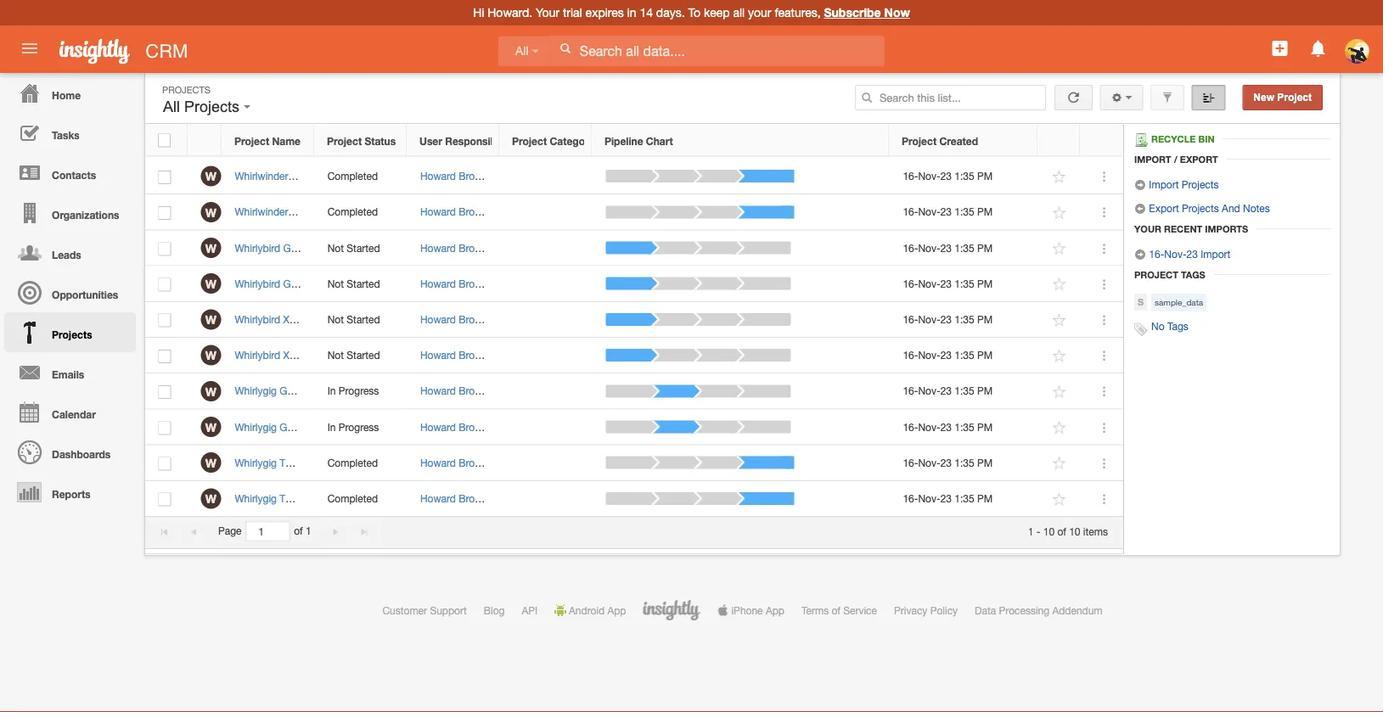Task type: describe. For each thing, give the bounding box(es) containing it.
howard for smith
[[420, 349, 456, 361]]

3 w row from the top
[[145, 231, 1124, 266]]

project name
[[234, 135, 301, 147]]

g950 for globex
[[283, 242, 308, 254]]

project tags
[[1135, 269, 1206, 280]]

whirlygig for whirlygig t920 - warbucks industries - wayne miyazaki
[[235, 493, 277, 505]]

whirlygig g250 - jakubowski llc - barbara lane
[[235, 385, 461, 397]]

3 howard brown link from the top
[[420, 242, 488, 254]]

Search this list... text field
[[855, 85, 1046, 110]]

0 vertical spatial corp.
[[346, 278, 371, 290]]

- left globex
[[311, 242, 315, 254]]

follow image for lane
[[1052, 384, 1068, 400]]

howard.
[[488, 6, 533, 20]]

cyberdyne
[[316, 314, 366, 326]]

row containing project name
[[145, 125, 1123, 157]]

name
[[272, 135, 301, 147]]

wayne
[[415, 493, 445, 505]]

23 for allen
[[941, 170, 952, 182]]

2 follow image from the top
[[1052, 241, 1068, 257]]

blog
[[484, 605, 505, 617]]

howard brown for martin
[[420, 278, 488, 290]]

howard for martin
[[420, 278, 456, 290]]

user responsible project category
[[420, 135, 594, 147]]

16-nov-23 1:35 pm cell for nicole
[[890, 302, 1039, 338]]

howard brown link for nicole
[[420, 314, 488, 326]]

- left carlos
[[412, 349, 416, 361]]

projects up "all projects"
[[162, 84, 211, 95]]

keep
[[704, 6, 730, 20]]

howard brown link for sakda
[[420, 421, 488, 433]]

16- for smith
[[903, 349, 919, 361]]

w for whirlygig g250 - jakubowski llc - barbara lane
[[205, 385, 217, 399]]

notifications image
[[1309, 38, 1329, 59]]

recycle bin
[[1152, 134, 1215, 145]]

leads
[[52, 249, 81, 261]]

follow image for martin
[[1052, 277, 1068, 293]]

3 16-nov-23 1:35 pm cell from the top
[[890, 231, 1039, 266]]

- up whirlwinder x520 - warbucks industries - roger mills
[[317, 170, 321, 182]]

follow image for whirlygig g250 - oceanic airlines - mark sakda
[[1052, 420, 1068, 436]]

x250 for warbucks
[[283, 349, 307, 361]]

corp. for trading
[[395, 457, 421, 469]]

project status
[[327, 135, 396, 147]]

howard brown link for miyazaki
[[420, 493, 488, 505]]

x520 for oceanic
[[291, 170, 314, 182]]

16-nov-23 1:35 pm for sakda
[[903, 421, 993, 433]]

- left tina
[[374, 278, 378, 290]]

howard brown for lane
[[420, 385, 488, 397]]

roger
[[427, 206, 454, 218]]

3 cell from the top
[[500, 231, 593, 266]]

barbara
[[399, 385, 435, 397]]

howard brown link for lane
[[420, 385, 488, 397]]

16-nov-23 1:35 pm for lane
[[903, 385, 993, 397]]

brown for lane
[[459, 385, 488, 397]]

martin
[[403, 278, 432, 290]]

cell for samantha
[[500, 446, 593, 481]]

new project link
[[1243, 85, 1323, 110]]

2 10 from the left
[[1069, 526, 1081, 537]]

show list view filters image
[[1162, 92, 1174, 104]]

howard brown for samantha
[[420, 457, 488, 469]]

16-nov-23 1:35 pm for mills
[[903, 206, 993, 218]]

no tags link
[[1152, 321, 1189, 333]]

calendar link
[[4, 392, 136, 432]]

w link for whirlygig t920 - warbucks industries - wayne miyazaki
[[201, 489, 221, 509]]

0 horizontal spatial of
[[294, 526, 303, 537]]

whirlygig for whirlygig g250 - oceanic airlines - mark sakda
[[235, 421, 277, 433]]

opportunities
[[52, 289, 118, 301]]

16-nov-23 1:35 pm cell for samantha
[[890, 446, 1039, 481]]

crm
[[146, 40, 188, 62]]

page
[[218, 526, 242, 537]]

16- for nicole
[[903, 314, 919, 326]]

and
[[1222, 202, 1241, 214]]

16-nov-23 1:35 pm for miyazaki
[[903, 493, 993, 505]]

addendum
[[1053, 605, 1103, 617]]

industries for roger
[[372, 206, 417, 218]]

sample_data
[[1155, 298, 1204, 307]]

tasks link
[[4, 113, 136, 153]]

opportunities link
[[4, 273, 136, 313]]

9 w row from the top
[[145, 446, 1124, 481]]

all
[[733, 6, 745, 20]]

features,
[[775, 6, 821, 20]]

3 howard from the top
[[420, 242, 456, 254]]

refresh list image
[[1066, 92, 1082, 103]]

- up whirlygig g250 - jakubowski llc - barbara lane
[[309, 349, 313, 361]]

projects for all projects
[[184, 98, 240, 116]]

completed for roger
[[328, 206, 378, 218]]

warbucks for x520
[[324, 206, 370, 218]]

follow image for nicole
[[1052, 312, 1068, 329]]

- left samantha
[[423, 457, 427, 469]]

- left sirius
[[311, 278, 315, 290]]

w link for whirlygig g250 - jakubowski llc - barbara lane
[[201, 381, 221, 402]]

systems
[[368, 314, 408, 326]]

pipeline
[[605, 135, 643, 147]]

llc
[[371, 385, 390, 397]]

w link for whirlwinder x520 - warbucks industries - roger mills
[[201, 202, 221, 222]]

1:35 for martin
[[955, 278, 975, 290]]

lane
[[438, 385, 461, 397]]

industries for wayne
[[361, 493, 405, 505]]

6 w row from the top
[[145, 338, 1124, 374]]

follow image for allen
[[1052, 169, 1068, 185]]

import projects
[[1147, 178, 1219, 190]]

whirlybird g950 - globex - albert lee
[[235, 242, 406, 254]]

- left items
[[1037, 526, 1041, 537]]

days.
[[656, 6, 685, 20]]

x520 for warbucks
[[291, 206, 314, 218]]

android
[[569, 605, 605, 617]]

1 field
[[247, 523, 289, 541]]

8 w row from the top
[[145, 410, 1124, 446]]

hi howard. your trial expires in 14 days. to keep all your features, subscribe now
[[473, 6, 910, 20]]

bin
[[1199, 134, 1215, 145]]

whirlygig for whirlygig g250 - jakubowski llc - barbara lane
[[235, 385, 277, 397]]

- left nicole
[[439, 314, 443, 326]]

whirlwinder for whirlwinder x520 - oceanic airlines - cynthia allen
[[235, 170, 288, 182]]

- up "whirlybird g950 - globex - albert lee"
[[317, 206, 321, 218]]

leads link
[[4, 233, 136, 273]]

not started cell for -
[[314, 231, 407, 266]]

airlines for in progress
[[354, 421, 387, 433]]

project created
[[902, 135, 978, 147]]

chart
[[646, 135, 673, 147]]

no tags
[[1152, 321, 1189, 333]]

circle arrow left image
[[1135, 203, 1147, 215]]

pm for allen
[[978, 170, 993, 182]]

tags
[[1181, 269, 1206, 280]]

recent
[[1164, 223, 1203, 234]]

service
[[844, 605, 877, 617]]

whirlybird for whirlybird g950 - sirius corp. - tina martin
[[235, 278, 280, 290]]

cell for lane
[[500, 374, 593, 410]]

16-nov-23 1:35 pm cell for martin
[[890, 266, 1039, 302]]

reports link
[[4, 472, 136, 512]]

samantha
[[430, 457, 476, 469]]

new
[[1254, 92, 1275, 103]]

subscribe now link
[[824, 6, 910, 20]]

3 16-nov-23 1:35 pm from the top
[[903, 242, 993, 254]]

completed cell for cynthia
[[314, 159, 407, 195]]

whirlygig g250 - oceanic airlines - mark sakda link
[[235, 421, 460, 433]]

pm for nicole
[[978, 314, 993, 326]]

iphone app
[[732, 605, 785, 617]]

whirlygig t920 - nakatomi trading corp. - samantha wright link
[[235, 457, 517, 469]]

row group containing w
[[145, 159, 1124, 517]]

search image
[[861, 92, 873, 104]]

1 vertical spatial export
[[1149, 202, 1179, 214]]

whirlybird x250 - warbucks industries - carlos smith
[[235, 349, 477, 361]]

customer support
[[383, 605, 467, 617]]

organizations link
[[4, 193, 136, 233]]

howard for sakda
[[420, 421, 456, 433]]

5 w row from the top
[[145, 302, 1124, 338]]

not for cyberdyne
[[328, 314, 344, 326]]

whirlwinder x520 - oceanic airlines - cynthia allen
[[235, 170, 467, 182]]

howard for allen
[[420, 170, 456, 182]]

blog link
[[484, 605, 505, 617]]

data processing addendum link
[[975, 605, 1103, 617]]

projects inside navigation
[[52, 329, 92, 341]]

no
[[1152, 321, 1165, 333]]

mills
[[457, 206, 478, 218]]

w for whirlwinder x520 - warbucks industries - roger mills
[[205, 205, 217, 219]]

privacy policy link
[[894, 605, 958, 617]]

airlines for completed
[[364, 170, 397, 182]]

1 1 from the left
[[306, 526, 311, 537]]

whirlybird g950 - sirius corp. - tina martin link
[[235, 278, 440, 290]]

category
[[550, 135, 594, 147]]

privacy policy
[[894, 605, 958, 617]]

import / export
[[1135, 154, 1218, 165]]

23 for lane
[[941, 385, 952, 397]]

project right new
[[1278, 92, 1312, 103]]

new project
[[1254, 92, 1312, 103]]

- right 'llc'
[[392, 385, 396, 397]]

1 w row from the top
[[145, 159, 1124, 195]]

1:35 for sakda
[[955, 421, 975, 433]]

- left nakatomi
[[305, 457, 309, 469]]

contacts
[[52, 169, 96, 181]]

terms of service
[[802, 605, 877, 617]]

not started cell for industries
[[314, 338, 407, 374]]

trial
[[563, 6, 582, 20]]

10 w row from the top
[[145, 481, 1124, 517]]

data
[[975, 605, 996, 617]]

3 pm from the top
[[978, 242, 993, 254]]

whirlygig t920 - warbucks industries - wayne miyazaki
[[235, 493, 488, 505]]

- left mark
[[390, 421, 394, 433]]

projects link
[[4, 313, 136, 352]]

cell for allen
[[500, 159, 593, 195]]

project left the "category"
[[512, 135, 547, 147]]

- left jakubowski
[[307, 385, 311, 397]]

4 w row from the top
[[145, 266, 1124, 302]]

16-nov-23 1:35 pm for smith
[[903, 349, 993, 361]]

processing
[[999, 605, 1050, 617]]

whirlybird g950 - sirius corp. - tina martin
[[235, 278, 432, 290]]

3 howard brown from the top
[[420, 242, 488, 254]]

howard for miyazaki
[[420, 493, 456, 505]]

2 1 from the left
[[1028, 526, 1034, 537]]

23 for mills
[[941, 206, 952, 218]]

import projects link
[[1135, 178, 1219, 191]]

brown for mills
[[459, 206, 488, 218]]

dashboards link
[[4, 432, 136, 472]]

1 vertical spatial your
[[1135, 223, 1162, 234]]

w for whirlygig t920 - warbucks industries - wayne miyazaki
[[205, 492, 217, 506]]

1:35 for miyazaki
[[955, 493, 975, 505]]

terms of service link
[[802, 605, 877, 617]]

7 w row from the top
[[145, 374, 1124, 410]]

follow image for whirlybird x250 - warbucks industries - carlos smith
[[1052, 348, 1068, 364]]

w link for whirlygig g250 - oceanic airlines - mark sakda
[[201, 417, 221, 437]]

data processing addendum
[[975, 605, 1103, 617]]

1:35 for mills
[[955, 206, 975, 218]]

Search all data.... text field
[[550, 36, 885, 66]]

emails
[[52, 369, 84, 381]]

brown for martin
[[459, 278, 488, 290]]

completed for wayne
[[328, 493, 378, 505]]

in progress cell for jakubowski
[[314, 374, 407, 410]]

23 for miyazaki
[[941, 493, 952, 505]]



Task type: vqa. For each thing, say whether or not it's contained in the screenshot.
"16-" associated with Martin
yes



Task type: locate. For each thing, give the bounding box(es) containing it.
progress down whirlygig g250 - jakubowski llc - barbara lane link
[[339, 421, 379, 433]]

whirlygig g250 - jakubowski llc - barbara lane link
[[235, 385, 469, 397]]

- left wayne
[[408, 493, 412, 505]]

brown down smith
[[459, 385, 488, 397]]

nicole
[[446, 314, 474, 326]]

globex
[[318, 242, 350, 254]]

organizations
[[52, 209, 119, 221]]

android app link
[[555, 605, 626, 617]]

all for all
[[516, 45, 529, 58]]

cell for mills
[[500, 195, 593, 231]]

corp.
[[346, 278, 371, 290], [411, 314, 436, 326], [395, 457, 421, 469]]

not started cell
[[314, 231, 407, 266], [314, 266, 407, 302], [314, 302, 407, 338], [314, 338, 407, 374]]

in progress for oceanic
[[328, 421, 379, 433]]

1 w from the top
[[205, 170, 217, 184]]

contacts link
[[4, 153, 136, 193]]

6 16-nov-23 1:35 pm from the top
[[903, 349, 993, 361]]

not started
[[328, 242, 380, 254], [328, 278, 380, 290], [328, 314, 380, 326], [328, 349, 380, 361]]

lee
[[390, 242, 406, 254]]

progress down whirlybird x250 - warbucks industries - carlos smith link
[[339, 385, 379, 397]]

not started cell up whirlygig g250 - jakubowski llc - barbara lane link
[[314, 338, 407, 374]]

completed down nakatomi
[[328, 493, 378, 505]]

8 16-nov-23 1:35 pm cell from the top
[[890, 410, 1039, 446]]

howard brown up nicole
[[420, 278, 488, 290]]

not started cell up whirlybird x250 - cyberdyne systems corp. - nicole gomez
[[314, 266, 407, 302]]

3 not from the top
[[328, 314, 344, 326]]

completed cell down whirlygig t920 - nakatomi trading corp. - samantha wright
[[314, 481, 407, 517]]

nov- for allen
[[919, 170, 941, 182]]

brown for sakda
[[459, 421, 488, 433]]

howard brown up smith
[[420, 314, 488, 326]]

16-nov-23 import
[[1147, 248, 1231, 260]]

0 horizontal spatial 10
[[1044, 526, 1055, 537]]

cynthia
[[407, 170, 442, 182]]

0 vertical spatial all
[[516, 45, 529, 58]]

warbucks for x250
[[316, 349, 362, 361]]

2 g950 from the top
[[283, 278, 308, 290]]

all projects
[[163, 98, 244, 116]]

completed cell
[[314, 159, 407, 195], [314, 195, 407, 231], [314, 446, 407, 481], [314, 481, 407, 517]]

project left created
[[902, 135, 937, 147]]

circle arrow right image
[[1135, 179, 1147, 191]]

howard brown link down mills
[[420, 242, 488, 254]]

6 cell from the top
[[500, 338, 593, 374]]

howard brown link up smith
[[420, 314, 488, 326]]

howard brown link for martin
[[420, 278, 488, 290]]

0 vertical spatial warbucks
[[324, 206, 370, 218]]

not down the cyberdyne
[[328, 349, 344, 361]]

10 w from the top
[[205, 492, 217, 506]]

brown for samantha
[[459, 457, 488, 469]]

support
[[430, 605, 467, 617]]

w link for whirlybird x250 - cyberdyne systems corp. - nicole gomez
[[201, 309, 221, 330]]

0 vertical spatial in progress
[[328, 385, 379, 397]]

0 vertical spatial oceanic
[[324, 170, 362, 182]]

iphone
[[732, 605, 763, 617]]

whirlybird
[[235, 242, 280, 254], [235, 278, 280, 290], [235, 314, 280, 326], [235, 349, 280, 361]]

2 cell from the top
[[500, 195, 593, 231]]

4 cell from the top
[[500, 266, 593, 302]]

nov- for mills
[[919, 206, 941, 218]]

of left items
[[1058, 526, 1067, 537]]

row
[[145, 125, 1123, 157]]

7 howard brown from the top
[[420, 385, 488, 397]]

completed for cynthia
[[328, 170, 378, 182]]

howard for samantha
[[420, 457, 456, 469]]

brown up nicole
[[459, 278, 488, 290]]

oceanic for in progress
[[314, 421, 352, 433]]

4 not started from the top
[[328, 349, 380, 361]]

projects up your recent imports
[[1182, 202, 1219, 214]]

1 horizontal spatial of
[[832, 605, 841, 617]]

white image
[[560, 42, 571, 54]]

completed down whirlygig g250 - oceanic airlines - mark sakda link
[[328, 457, 378, 469]]

started for corp.
[[347, 278, 380, 290]]

0 vertical spatial airlines
[[364, 170, 397, 182]]

howard brown up miyazaki
[[420, 457, 488, 469]]

in progress cell up whirlygig t920 - nakatomi trading corp. - samantha wright
[[314, 410, 407, 446]]

0 vertical spatial whirlwinder
[[235, 170, 288, 182]]

show sidebar image
[[1203, 92, 1215, 104]]

0 vertical spatial g950
[[283, 242, 308, 254]]

8 w from the top
[[205, 420, 217, 434]]

2 completed from the top
[[328, 206, 378, 218]]

projects up project name
[[184, 98, 240, 116]]

5 howard from the top
[[420, 314, 456, 326]]

warbucks down nakatomi
[[312, 493, 358, 505]]

8 howard from the top
[[420, 421, 456, 433]]

whirlygig t920 - nakatomi trading corp. - samantha wright
[[235, 457, 509, 469]]

wright
[[479, 457, 509, 469]]

10 w link from the top
[[201, 489, 221, 509]]

customer
[[383, 605, 427, 617]]

16-nov-23 1:35 pm for martin
[[903, 278, 993, 290]]

2 vertical spatial import
[[1201, 248, 1231, 260]]

whirlybird for whirlybird x250 - warbucks industries - carlos smith
[[235, 349, 280, 361]]

w for whirlybird g950 - sirius corp. - tina martin
[[205, 277, 217, 291]]

jakubowski
[[314, 385, 368, 397]]

w link for whirlybird g950 - globex - albert lee
[[201, 238, 221, 258]]

1 g250 from the top
[[280, 385, 304, 397]]

import right circle arrow right icon on the right
[[1149, 178, 1179, 190]]

2 app from the left
[[766, 605, 785, 617]]

2 16-nov-23 1:35 pm cell from the top
[[890, 195, 1039, 231]]

1 16-nov-23 1:35 pm from the top
[[903, 170, 993, 182]]

9 pm from the top
[[978, 457, 993, 469]]

t920 up of 1
[[280, 493, 303, 505]]

2 whirlygig from the top
[[235, 421, 277, 433]]

7 howard from the top
[[420, 385, 456, 397]]

howard brown link for smith
[[420, 349, 488, 361]]

industries for carlos
[[364, 349, 409, 361]]

0 vertical spatial x250
[[283, 314, 307, 326]]

1 vertical spatial all
[[163, 98, 180, 116]]

6 pm from the top
[[978, 349, 993, 361]]

4 howard brown from the top
[[420, 278, 488, 290]]

nakatomi
[[312, 457, 356, 469]]

2 vertical spatial corp.
[[395, 457, 421, 469]]

1 horizontal spatial 1
[[1028, 526, 1034, 537]]

0 vertical spatial g250
[[280, 385, 304, 397]]

brown for miyazaki
[[459, 493, 488, 505]]

carlos
[[419, 349, 448, 361]]

3 w link from the top
[[201, 238, 221, 258]]

not started left tina
[[328, 278, 380, 290]]

0 vertical spatial progress
[[339, 385, 379, 397]]

not started for warbucks
[[328, 349, 380, 361]]

howard brown down allen
[[420, 206, 488, 218]]

not started for cyberdyne
[[328, 314, 380, 326]]

oceanic up nakatomi
[[314, 421, 352, 433]]

whirlwinder for whirlwinder x520 - warbucks industries - roger mills
[[235, 206, 288, 218]]

x520 down the name
[[291, 170, 314, 182]]

g950 left sirius
[[283, 278, 308, 290]]

mark
[[397, 421, 420, 433]]

10 pm from the top
[[978, 493, 993, 505]]

2 horizontal spatial of
[[1058, 526, 1067, 537]]

howard brown link for mills
[[420, 206, 488, 218]]

tina
[[381, 278, 400, 290]]

4 1:35 from the top
[[955, 278, 975, 290]]

howard up sakda
[[420, 385, 456, 397]]

howard right mark
[[420, 421, 456, 433]]

cell for smith
[[500, 338, 593, 374]]

4 follow image from the top
[[1052, 456, 1068, 472]]

created
[[940, 135, 978, 147]]

1 vertical spatial industries
[[364, 349, 409, 361]]

4 16-nov-23 1:35 pm cell from the top
[[890, 266, 1039, 302]]

dashboards
[[52, 448, 111, 460]]

0 vertical spatial x520
[[291, 170, 314, 182]]

navigation containing home
[[0, 73, 136, 512]]

cell
[[500, 159, 593, 195], [500, 195, 593, 231], [500, 231, 593, 266], [500, 266, 593, 302], [500, 302, 593, 338], [500, 338, 593, 374], [500, 374, 593, 410], [500, 410, 593, 446], [500, 446, 593, 481], [500, 481, 593, 517]]

2 vertical spatial industries
[[361, 493, 405, 505]]

whirlwinder down project name
[[235, 170, 288, 182]]

1 vertical spatial warbucks
[[316, 349, 362, 361]]

s
[[1138, 297, 1144, 308]]

user
[[420, 135, 442, 147]]

16-nov-23 1:35 pm
[[903, 170, 993, 182], [903, 206, 993, 218], [903, 242, 993, 254], [903, 278, 993, 290], [903, 314, 993, 326], [903, 349, 993, 361], [903, 385, 993, 397], [903, 421, 993, 433], [903, 457, 993, 469], [903, 493, 993, 505]]

whirlwinder x520 - oceanic airlines - cynthia allen link
[[235, 170, 475, 182]]

howard brown for nicole
[[420, 314, 488, 326]]

tags
[[1168, 321, 1189, 333]]

not up "whirlybird g950 - sirius corp. - tina martin" 'link'
[[328, 242, 344, 254]]

5 howard brown link from the top
[[420, 314, 488, 326]]

1 horizontal spatial your
[[1135, 223, 1162, 234]]

app right iphone
[[766, 605, 785, 617]]

whirlybird x250 - cyberdyne systems corp. - nicole gomez
[[235, 314, 510, 326]]

1 vertical spatial g950
[[283, 278, 308, 290]]

started left lee
[[347, 242, 380, 254]]

reports
[[52, 488, 91, 500]]

1 not from the top
[[328, 242, 344, 254]]

- down whirlygig g250 - jakubowski llc - barbara lane
[[307, 421, 311, 433]]

imports
[[1206, 223, 1249, 234]]

projects for import projects
[[1182, 178, 1219, 190]]

2 1:35 from the top
[[955, 206, 975, 218]]

nov- for lane
[[919, 385, 941, 397]]

6 w from the top
[[205, 349, 217, 363]]

app right android
[[608, 605, 626, 617]]

9 16-nov-23 1:35 pm cell from the top
[[890, 446, 1039, 481]]

iphone app link
[[717, 605, 785, 617]]

1 vertical spatial oceanic
[[314, 421, 352, 433]]

allen
[[445, 170, 467, 182]]

23 for martin
[[941, 278, 952, 290]]

terms
[[802, 605, 829, 617]]

1 howard brown link from the top
[[420, 170, 488, 182]]

api
[[522, 605, 538, 617]]

9 1:35 from the top
[[955, 457, 975, 469]]

howard brown link up nicole
[[420, 278, 488, 290]]

w for whirlybird x250 - warbucks industries - carlos smith
[[205, 349, 217, 363]]

16- for miyazaki
[[903, 493, 919, 505]]

projects inside "link"
[[1182, 178, 1219, 190]]

to
[[688, 6, 701, 20]]

in progress cell
[[314, 374, 407, 410], [314, 410, 407, 446]]

16- for samantha
[[903, 457, 919, 469]]

6 w link from the top
[[201, 345, 221, 366]]

in up whirlygig g250 - oceanic airlines - mark sakda
[[328, 385, 336, 397]]

pm for miyazaki
[[978, 493, 993, 505]]

howard brown up mills
[[420, 170, 488, 182]]

1:35
[[955, 170, 975, 182], [955, 206, 975, 218], [955, 242, 975, 254], [955, 278, 975, 290], [955, 314, 975, 326], [955, 349, 975, 361], [955, 385, 975, 397], [955, 421, 975, 433], [955, 457, 975, 469], [955, 493, 975, 505]]

projects up export projects and notes link
[[1182, 178, 1219, 190]]

your down circle arrow left image
[[1135, 223, 1162, 234]]

w for whirlybird g950 - globex - albert lee
[[205, 241, 217, 255]]

t920 for nakatomi
[[280, 457, 303, 469]]

completed up whirlwinder x520 - warbucks industries - roger mills
[[328, 170, 378, 182]]

1:35 for lane
[[955, 385, 975, 397]]

whirlygig g250 - oceanic airlines - mark sakda
[[235, 421, 452, 433]]

oceanic for completed
[[324, 170, 362, 182]]

responsible
[[445, 135, 505, 147]]

-
[[317, 170, 321, 182], [400, 170, 404, 182], [317, 206, 321, 218], [420, 206, 424, 218], [311, 242, 315, 254], [353, 242, 357, 254], [311, 278, 315, 290], [374, 278, 378, 290], [309, 314, 313, 326], [439, 314, 443, 326], [309, 349, 313, 361], [412, 349, 416, 361], [307, 385, 311, 397], [392, 385, 396, 397], [307, 421, 311, 433], [390, 421, 394, 433], [305, 457, 309, 469], [423, 457, 427, 469], [305, 493, 309, 505], [408, 493, 412, 505], [1037, 526, 1041, 537]]

6 howard from the top
[[420, 349, 456, 361]]

7 w link from the top
[[201, 381, 221, 402]]

1 x520 from the top
[[291, 170, 314, 182]]

1 vertical spatial progress
[[339, 421, 379, 433]]

4 howard brown link from the top
[[420, 278, 488, 290]]

10 16-nov-23 1:35 pm cell from the top
[[890, 481, 1039, 517]]

howard up carlos
[[420, 314, 456, 326]]

4 completed cell from the top
[[314, 481, 407, 517]]

- left albert
[[353, 242, 357, 254]]

3 whirlybird from the top
[[235, 314, 280, 326]]

1 vertical spatial in progress
[[328, 421, 379, 433]]

not for sirius
[[328, 278, 344, 290]]

x520 up "whirlybird g950 - globex - albert lee"
[[291, 206, 314, 218]]

1 vertical spatial g250
[[280, 421, 304, 433]]

corp. right trading
[[395, 457, 421, 469]]

your left trial
[[536, 6, 560, 20]]

2 follow image from the top
[[1052, 348, 1068, 364]]

export right circle arrow left image
[[1149, 202, 1179, 214]]

not started cell for corp.
[[314, 266, 407, 302]]

corp. right sirius
[[346, 278, 371, 290]]

2 completed cell from the top
[[314, 195, 407, 231]]

9 howard brown from the top
[[420, 457, 488, 469]]

navigation
[[0, 73, 136, 512]]

1 whirlygig from the top
[[235, 385, 277, 397]]

0 horizontal spatial export
[[1149, 202, 1179, 214]]

in for oceanic
[[328, 421, 336, 433]]

- left the cynthia
[[400, 170, 404, 182]]

2 x250 from the top
[[283, 349, 307, 361]]

1 vertical spatial whirlwinder
[[235, 206, 288, 218]]

g250
[[280, 385, 304, 397], [280, 421, 304, 433]]

8 howard brown link from the top
[[420, 421, 488, 433]]

0 vertical spatial your
[[536, 6, 560, 20]]

in for jakubowski
[[328, 385, 336, 397]]

corp. for systems
[[411, 314, 436, 326]]

0 vertical spatial export
[[1180, 154, 1218, 165]]

brown right roger
[[459, 206, 488, 218]]

started up whirlybird x250 - warbucks industries - carlos smith link
[[347, 314, 380, 326]]

howard brown link down smith
[[420, 385, 488, 397]]

row group
[[145, 159, 1124, 517]]

of right 1 field
[[294, 526, 303, 537]]

1 horizontal spatial all
[[516, 45, 529, 58]]

howard brown link up mills
[[420, 170, 488, 182]]

2 howard from the top
[[420, 206, 456, 218]]

howard brown for smith
[[420, 349, 488, 361]]

export projects and notes link
[[1135, 202, 1270, 215]]

started
[[347, 242, 380, 254], [347, 278, 380, 290], [347, 314, 380, 326], [347, 349, 380, 361]]

whirlwinder
[[235, 170, 288, 182], [235, 206, 288, 218]]

pm for mills
[[978, 206, 993, 218]]

2 howard brown link from the top
[[420, 206, 488, 218]]

albert
[[360, 242, 387, 254]]

1 follow image from the top
[[1052, 169, 1068, 185]]

customer support link
[[383, 605, 467, 617]]

brown down mills
[[459, 242, 488, 254]]

howard brown link down samantha
[[420, 493, 488, 505]]

project down circle arrow right image
[[1135, 269, 1179, 280]]

in progress down whirlybird x250 - warbucks industries - carlos smith on the left of the page
[[328, 385, 379, 397]]

1 10 from the left
[[1044, 526, 1055, 537]]

7 cell from the top
[[500, 374, 593, 410]]

follow image
[[1052, 169, 1068, 185], [1052, 241, 1068, 257], [1052, 277, 1068, 293], [1052, 312, 1068, 329], [1052, 384, 1068, 400], [1052, 492, 1068, 508]]

0 vertical spatial t920
[[280, 457, 303, 469]]

all link
[[499, 36, 550, 67]]

your recent imports
[[1135, 223, 1249, 234]]

cell for miyazaki
[[500, 481, 593, 517]]

all inside button
[[163, 98, 180, 116]]

0 horizontal spatial your
[[536, 6, 560, 20]]

all down howard.
[[516, 45, 529, 58]]

howard brown for miyazaki
[[420, 493, 488, 505]]

3 follow image from the top
[[1052, 277, 1068, 293]]

1 g950 from the top
[[283, 242, 308, 254]]

in up nakatomi
[[328, 421, 336, 433]]

1 horizontal spatial 10
[[1069, 526, 1081, 537]]

1 16-nov-23 1:35 pm cell from the top
[[890, 159, 1039, 195]]

howard brown
[[420, 170, 488, 182], [420, 206, 488, 218], [420, 242, 488, 254], [420, 278, 488, 290], [420, 314, 488, 326], [420, 349, 488, 361], [420, 385, 488, 397], [420, 421, 488, 433], [420, 457, 488, 469], [420, 493, 488, 505]]

8 w link from the top
[[201, 417, 221, 437]]

1 right 1 field
[[306, 526, 311, 537]]

2 not started cell from the top
[[314, 266, 407, 302]]

9 w link from the top
[[201, 453, 221, 473]]

completed cell up whirlwinder x520 - warbucks industries - roger mills link
[[314, 159, 407, 195]]

1 started from the top
[[347, 242, 380, 254]]

0 horizontal spatial all
[[163, 98, 180, 116]]

8 cell from the top
[[500, 410, 593, 446]]

not started down whirlwinder x520 - warbucks industries - roger mills
[[328, 242, 380, 254]]

4 16-nov-23 1:35 pm from the top
[[903, 278, 993, 290]]

howard brown up samantha
[[420, 421, 488, 433]]

in
[[627, 6, 637, 20]]

howard brown down mills
[[420, 242, 488, 254]]

in progress down whirlygig g250 - jakubowski llc - barbara lane link
[[328, 421, 379, 433]]

7 16-nov-23 1:35 pm cell from the top
[[890, 374, 1039, 410]]

expires
[[586, 6, 624, 20]]

api link
[[522, 605, 538, 617]]

whirlygig t920 - warbucks industries - wayne miyazaki link
[[235, 493, 496, 505]]

all for all projects
[[163, 98, 180, 116]]

sirius
[[318, 278, 343, 290]]

10 brown from the top
[[459, 493, 488, 505]]

not started for globex
[[328, 242, 380, 254]]

8 1:35 from the top
[[955, 421, 975, 433]]

completed cell up whirlygig t920 - warbucks industries - wayne miyazaki
[[314, 446, 407, 481]]

warbucks
[[324, 206, 370, 218], [316, 349, 362, 361], [312, 493, 358, 505]]

your
[[748, 6, 772, 20]]

in progress cell down whirlybird x250 - warbucks industries - carlos smith link
[[314, 374, 407, 410]]

status
[[365, 135, 396, 147]]

1:35 for allen
[[955, 170, 975, 182]]

23 for sakda
[[941, 421, 952, 433]]

None checkbox
[[158, 278, 171, 292], [158, 314, 171, 328], [158, 386, 171, 399], [158, 422, 171, 435], [158, 278, 171, 292], [158, 314, 171, 328], [158, 386, 171, 399], [158, 422, 171, 435]]

0 vertical spatial import
[[1135, 154, 1172, 165]]

howard brown up lane
[[420, 349, 488, 361]]

import
[[1135, 154, 1172, 165], [1149, 178, 1179, 190], [1201, 248, 1231, 260]]

follow image
[[1052, 205, 1068, 221], [1052, 348, 1068, 364], [1052, 420, 1068, 436], [1052, 456, 1068, 472]]

x250
[[283, 314, 307, 326], [283, 349, 307, 361]]

16-nov-23 import link
[[1135, 248, 1231, 261]]

warbucks down the cyberdyne
[[316, 349, 362, 361]]

1 vertical spatial corp.
[[411, 314, 436, 326]]

brown up miyazaki
[[459, 457, 488, 469]]

export down bin
[[1180, 154, 1218, 165]]

projects for export projects and notes
[[1182, 202, 1219, 214]]

1 vertical spatial in
[[328, 421, 336, 433]]

cell for nicole
[[500, 302, 593, 338]]

in progress cell for oceanic
[[314, 410, 407, 446]]

oceanic
[[324, 170, 362, 182], [314, 421, 352, 433]]

export projects and notes
[[1147, 202, 1270, 214]]

16- for mills
[[903, 206, 919, 218]]

- left the cyberdyne
[[309, 314, 313, 326]]

howard brown down samantha
[[420, 493, 488, 505]]

progress
[[339, 385, 379, 397], [339, 421, 379, 433]]

2 brown from the top
[[459, 206, 488, 218]]

howard for mills
[[420, 206, 456, 218]]

projects up the emails link
[[52, 329, 92, 341]]

- left roger
[[420, 206, 424, 218]]

brown for nicole
[[459, 314, 488, 326]]

smith
[[451, 349, 477, 361]]

16- for sakda
[[903, 421, 919, 433]]

1 follow image from the top
[[1052, 205, 1068, 221]]

1 in progress from the top
[[328, 385, 379, 397]]

1 vertical spatial t920
[[280, 493, 303, 505]]

1 in from the top
[[328, 385, 336, 397]]

2 vertical spatial warbucks
[[312, 493, 358, 505]]

4 pm from the top
[[978, 278, 993, 290]]

0 horizontal spatial 1
[[306, 526, 311, 537]]

not started up whirlygig g250 - jakubowski llc - barbara lane link
[[328, 349, 380, 361]]

brown for allen
[[459, 170, 488, 182]]

3 1:35 from the top
[[955, 242, 975, 254]]

16-nov-23 1:35 pm cell
[[890, 159, 1039, 195], [890, 195, 1039, 231], [890, 231, 1039, 266], [890, 266, 1039, 302], [890, 302, 1039, 338], [890, 338, 1039, 374], [890, 374, 1039, 410], [890, 410, 1039, 446], [890, 446, 1039, 481], [890, 481, 1039, 517]]

2 w from the top
[[205, 205, 217, 219]]

None checkbox
[[158, 134, 171, 147], [158, 171, 171, 184], [158, 206, 171, 220], [158, 242, 171, 256], [158, 350, 171, 363], [158, 457, 171, 471], [158, 493, 171, 507], [158, 134, 171, 147], [158, 171, 171, 184], [158, 206, 171, 220], [158, 242, 171, 256], [158, 350, 171, 363], [158, 457, 171, 471], [158, 493, 171, 507]]

cell for sakda
[[500, 410, 593, 446]]

whirlygig
[[235, 385, 277, 397], [235, 421, 277, 433], [235, 457, 277, 469], [235, 493, 277, 505]]

completed cell for -
[[314, 446, 407, 481]]

0 vertical spatial industries
[[372, 206, 417, 218]]

howard brown link up lane
[[420, 349, 488, 361]]

1 horizontal spatial export
[[1180, 154, 1218, 165]]

whirlwinder up "whirlybird g950 - globex - albert lee"
[[235, 206, 288, 218]]

policy
[[931, 605, 958, 617]]

project for project created
[[902, 135, 937, 147]]

1 vertical spatial x250
[[283, 349, 307, 361]]

howard for nicole
[[420, 314, 456, 326]]

completed cell for roger
[[314, 195, 407, 231]]

project left the name
[[234, 135, 269, 147]]

1 cell from the top
[[500, 159, 593, 195]]

pm for smith
[[978, 349, 993, 361]]

airlines up whirlygig t920 - nakatomi trading corp. - samantha wright
[[354, 421, 387, 433]]

g950 left globex
[[283, 242, 308, 254]]

1 vertical spatial airlines
[[354, 421, 387, 433]]

5 w from the top
[[205, 313, 217, 327]]

- up of 1
[[305, 493, 309, 505]]

brown down nicole
[[459, 349, 488, 361]]

2 not started from the top
[[328, 278, 380, 290]]

8 howard brown from the top
[[420, 421, 488, 433]]

completed down whirlwinder x520 - oceanic airlines - cynthia allen at the left
[[328, 206, 378, 218]]

4 whirlybird from the top
[[235, 349, 280, 361]]

cog image
[[1111, 92, 1123, 104]]

3 brown from the top
[[459, 242, 488, 254]]

not started cell down whirlwinder x520 - warbucks industries - roger mills link
[[314, 231, 407, 266]]

10
[[1044, 526, 1055, 537], [1069, 526, 1081, 537]]

brown right sakda
[[459, 421, 488, 433]]

t920
[[280, 457, 303, 469], [280, 493, 303, 505]]

2 whirlwinder from the top
[[235, 206, 288, 218]]

w row
[[145, 159, 1124, 195], [145, 195, 1124, 231], [145, 231, 1124, 266], [145, 266, 1124, 302], [145, 302, 1124, 338], [145, 338, 1124, 374], [145, 374, 1124, 410], [145, 410, 1124, 446], [145, 446, 1124, 481], [145, 481, 1124, 517]]

all
[[516, 45, 529, 58], [163, 98, 180, 116]]

t920 for warbucks
[[280, 493, 303, 505]]

app for android app
[[608, 605, 626, 617]]

16- for martin
[[903, 278, 919, 290]]

completed for -
[[328, 457, 378, 469]]

5 1:35 from the top
[[955, 314, 975, 326]]

brown for smith
[[459, 349, 488, 361]]

2 w row from the top
[[145, 195, 1124, 231]]

w for whirlygig t920 - nakatomi trading corp. - samantha wright
[[205, 456, 217, 470]]

1 completed cell from the top
[[314, 159, 407, 195]]

1 horizontal spatial app
[[766, 605, 785, 617]]

all projects button
[[159, 94, 255, 120]]

projects inside button
[[184, 98, 240, 116]]

x250 for cyberdyne
[[283, 314, 307, 326]]

1 vertical spatial import
[[1149, 178, 1179, 190]]

0 horizontal spatial app
[[608, 605, 626, 617]]

g250 for oceanic
[[280, 421, 304, 433]]

circle arrow right image
[[1135, 249, 1147, 261]]

subscribe
[[824, 6, 881, 20]]

0 vertical spatial in
[[328, 385, 336, 397]]

project
[[1278, 92, 1312, 103], [234, 135, 269, 147], [327, 135, 362, 147], [512, 135, 547, 147], [902, 135, 937, 147], [1135, 269, 1179, 280]]

1 not started from the top
[[328, 242, 380, 254]]

import inside "link"
[[1149, 178, 1179, 190]]

3 completed cell from the top
[[314, 446, 407, 481]]

pipeline chart
[[605, 135, 673, 147]]

2 not from the top
[[328, 278, 344, 290]]

16- for lane
[[903, 385, 919, 397]]

brown up smith
[[459, 314, 488, 326]]

8 pm from the top
[[978, 421, 993, 433]]

howard brown for allen
[[420, 170, 488, 182]]

howard for lane
[[420, 385, 456, 397]]

1 vertical spatial x520
[[291, 206, 314, 218]]

5 cell from the top
[[500, 302, 593, 338]]



